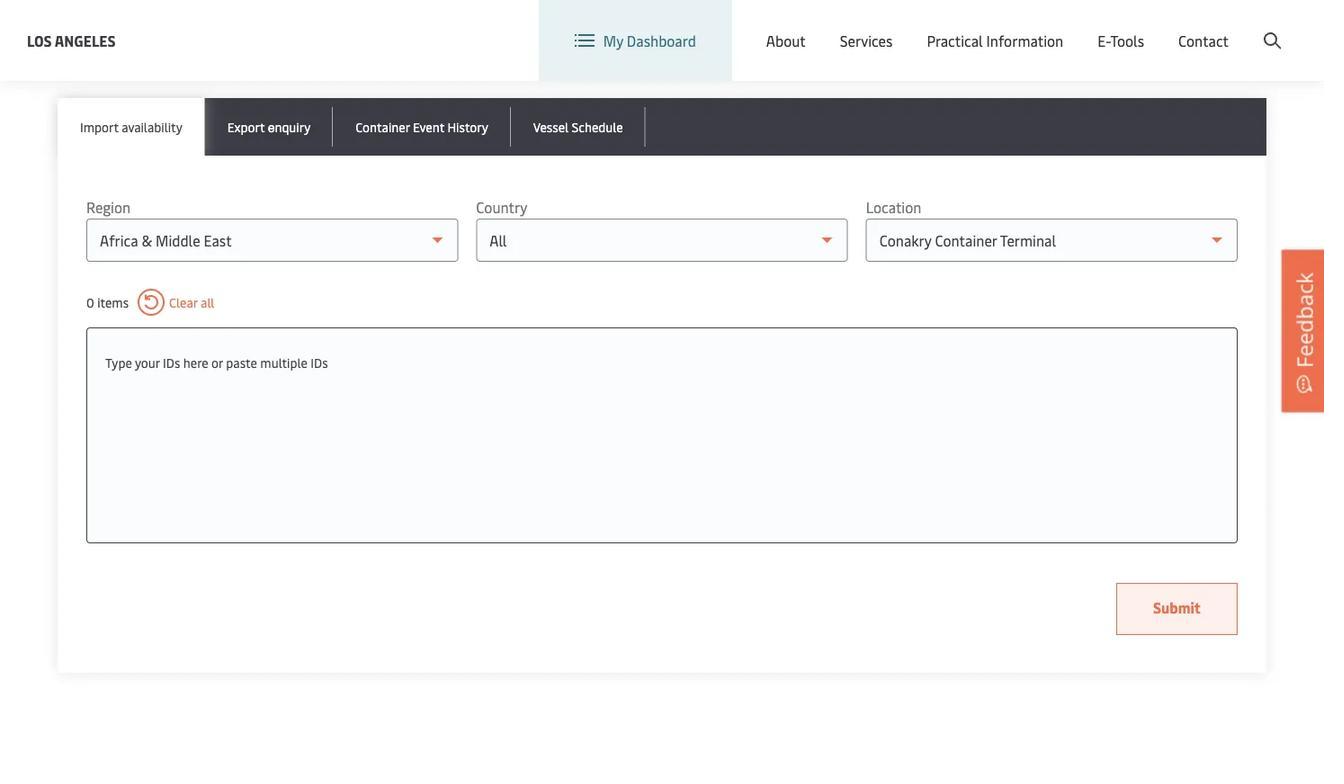 Task type: describe. For each thing, give the bounding box(es) containing it.
history
[[447, 118, 488, 135]]

clear all
[[169, 294, 214, 311]]

container event history
[[356, 118, 488, 135]]

e-
[[1098, 31, 1110, 50]]

location inside button
[[864, 17, 920, 36]]

practical
[[927, 31, 983, 50]]

import availability
[[80, 118, 182, 135]]

global menu button
[[938, 0, 1077, 54]]

global menu
[[977, 17, 1059, 36]]

login / create account
[[1145, 17, 1290, 36]]

feedback
[[1290, 272, 1319, 368]]

information
[[986, 31, 1063, 50]]

import availability button
[[58, 98, 205, 156]]

tab list containing import availability
[[58, 98, 1267, 156]]

services
[[840, 31, 893, 50]]

type your ids here or paste multiple ids
[[105, 354, 328, 371]]

clear all button
[[138, 289, 214, 316]]

import
[[80, 118, 119, 135]]

angeles
[[55, 31, 116, 50]]

los
[[27, 31, 52, 50]]

availability
[[122, 118, 182, 135]]

items
[[97, 294, 129, 311]]

practical information
[[927, 31, 1063, 50]]

or
[[211, 354, 223, 371]]

1 vertical spatial location
[[866, 197, 922, 217]]

clear
[[169, 294, 198, 311]]

e-tools button
[[1098, 0, 1144, 81]]

account
[[1237, 17, 1290, 36]]

your
[[135, 354, 160, 371]]

services button
[[840, 0, 893, 81]]

login / create account link
[[1111, 0, 1290, 53]]

submit button
[[1116, 583, 1238, 635]]

here
[[183, 354, 208, 371]]



Task type: locate. For each thing, give the bounding box(es) containing it.
export
[[227, 118, 265, 135]]

create
[[1192, 17, 1234, 36]]

tab list
[[58, 98, 1267, 156]]

multiple
[[260, 354, 308, 371]]

about button
[[766, 0, 806, 81]]

export еnquiry button
[[205, 98, 333, 156]]

my dashboard
[[603, 31, 696, 50]]

my dashboard button
[[575, 0, 696, 81]]

switch location
[[818, 17, 920, 36]]

feedback button
[[1282, 250, 1324, 412]]

dashboard
[[627, 31, 696, 50]]

tools
[[1110, 31, 1144, 50]]

ids
[[163, 354, 180, 371], [311, 354, 328, 371]]

1 ids from the left
[[163, 354, 180, 371]]

e-tools
[[1098, 31, 1144, 50]]

event
[[413, 118, 444, 135]]

los angeles link
[[27, 29, 116, 52]]

ids right your
[[163, 354, 180, 371]]

contact button
[[1178, 0, 1229, 81]]

container event history button
[[333, 98, 511, 156]]

country
[[476, 197, 527, 217]]

contact
[[1178, 31, 1229, 50]]

my
[[603, 31, 623, 50]]

ids right multiple
[[311, 354, 328, 371]]

0 items
[[86, 294, 129, 311]]

vessel
[[533, 118, 569, 135]]

0
[[86, 294, 94, 311]]

all
[[201, 294, 214, 311]]

vessel schedule button
[[511, 98, 646, 156]]

menu
[[1022, 17, 1059, 36]]

export еnquiry
[[227, 118, 311, 135]]

type
[[105, 354, 132, 371]]

login
[[1145, 17, 1180, 36]]

about
[[766, 31, 806, 50]]

switch location button
[[789, 16, 920, 36]]

submit
[[1153, 598, 1201, 617]]

location
[[864, 17, 920, 36], [866, 197, 922, 217]]

2 ids from the left
[[311, 354, 328, 371]]

paste
[[226, 354, 257, 371]]

switch
[[818, 17, 861, 36]]

1 horizontal spatial ids
[[311, 354, 328, 371]]

los angeles
[[27, 31, 116, 50]]

еnquiry
[[268, 118, 311, 135]]

region
[[86, 197, 131, 217]]

/
[[1183, 17, 1189, 36]]

0 vertical spatial location
[[864, 17, 920, 36]]

practical information button
[[927, 0, 1063, 81]]

schedule
[[572, 118, 623, 135]]

0 horizontal spatial ids
[[163, 354, 180, 371]]

container
[[356, 118, 410, 135]]

vessel schedule
[[533, 118, 623, 135]]

global
[[977, 17, 1019, 36]]



Task type: vqa. For each thing, say whether or not it's contained in the screenshot.
(see
no



